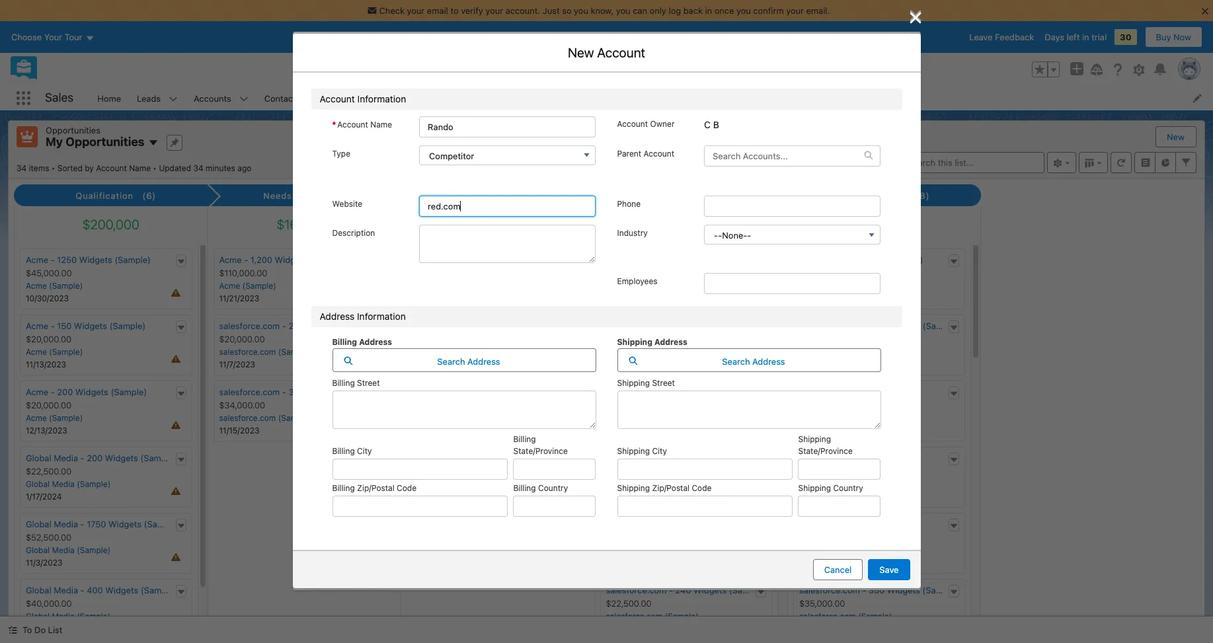Task type: locate. For each thing, give the bounding box(es) containing it.
information for account information
[[358, 93, 406, 104]]

billing down 'additional'
[[332, 378, 355, 388]]

global media (sample) link for $19,500.00
[[606, 480, 691, 489]]

$200,000
[[82, 217, 139, 232]]

global media (sample) link up the '1/17/2024'
[[26, 480, 111, 489]]

acme - 1100 widgets (sample) link
[[800, 255, 923, 265]]

0 vertical spatial 200
[[289, 321, 305, 331]]

- left 240
[[669, 585, 673, 596]]

group
[[1032, 62, 1060, 77], [404, 271, 591, 292]]

1 horizontal spatial state/province
[[799, 447, 853, 457]]

- left 650 on the right of the page
[[825, 387, 829, 398]]

opportunities up by
[[66, 135, 144, 149]]

1 horizontal spatial in
[[1083, 32, 1090, 42]]

salesforce.com inside the $20,000.00 salesforce.com (sample) 11/7/2023
[[219, 347, 276, 357]]

0 horizontal spatial name
[[129, 163, 151, 173]]

state/province
[[514, 447, 568, 457], [799, 447, 853, 457]]

opportunities
[[334, 93, 388, 104], [46, 125, 100, 136], [66, 135, 144, 149]]

global up the '1/17/2024'
[[26, 480, 50, 489]]

leads
[[137, 93, 161, 104]]

500
[[831, 453, 847, 464]]

(sample) inside $20,000.00 acme (sample) 12/13/2023
[[49, 413, 83, 423]]

200 up $20,000.00 acme (sample) 12/13/2023
[[57, 387, 73, 398]]

1100
[[831, 255, 849, 265]]

salesforce.com (sample) up 240
[[606, 546, 699, 556]]

opportunities link
[[326, 86, 396, 110]]

acme - 150 widgets (sample) link
[[26, 321, 146, 331]]

global inside the $52,500.00 global media (sample) 11/3/2023
[[26, 546, 50, 556]]

code up billing zip/postal code text box
[[397, 484, 417, 494]]

1 you from the left
[[574, 5, 589, 16]]

320
[[289, 387, 305, 398]]

$20,000.00
[[26, 334, 72, 345], [219, 334, 265, 345], [26, 400, 72, 411]]

acme inside $20,000.00 acme (sample) 12/13/2023
[[26, 413, 47, 423]]

text default image for acme - 140 widgets (sample)
[[757, 323, 766, 333]]

0 vertical spatial new
[[568, 45, 594, 60]]

1 vertical spatial name
[[129, 163, 151, 173]]

salesforce.com down $35,000.00
[[800, 612, 856, 622]]

Shipping Country text field
[[799, 496, 881, 517]]

shipping down "$19,500.00"
[[617, 484, 650, 494]]

$40,000.00 global media (sample)
[[26, 599, 111, 622]]

11/15/2023
[[219, 426, 260, 436]]

1 horizontal spatial your
[[486, 5, 503, 16]]

global media (sample) link down "$19,500.00"
[[606, 480, 691, 489]]

salesforce.com (sample) link up 240
[[606, 546, 699, 556]]

widgets
[[601, 43, 650, 58], [79, 255, 112, 265], [275, 255, 308, 265], [852, 255, 885, 265], [74, 321, 107, 331], [307, 321, 340, 331], [655, 321, 688, 331], [888, 321, 921, 331], [75, 387, 108, 398], [307, 387, 340, 398], [680, 387, 713, 398], [849, 387, 882, 398], [105, 453, 138, 464], [684, 453, 717, 464], [849, 453, 882, 464], [108, 519, 142, 530], [849, 519, 882, 530], [105, 585, 138, 596], [694, 585, 727, 596], [887, 585, 921, 596]]

widgets inside acme - 1,200 widgets (sample) $110,000.00 acme (sample) 11/21/2023
[[275, 255, 308, 265]]

address up billing address
[[320, 311, 355, 322]]

1 horizontal spatial new
[[1167, 132, 1185, 142]]

2 search address button from the left
[[617, 349, 881, 373]]

2 country from the left
[[834, 484, 864, 494]]

None search field
[[886, 152, 1045, 173]]

text default image
[[865, 151, 874, 160], [176, 323, 186, 333], [949, 323, 959, 333], [949, 456, 959, 465], [176, 522, 186, 531], [949, 522, 959, 531], [176, 588, 186, 597], [8, 626, 17, 635]]

0 horizontal spatial search address
[[437, 357, 500, 367]]

media
[[634, 387, 658, 398], [632, 413, 655, 423], [54, 453, 78, 464], [634, 453, 658, 464], [52, 480, 75, 489], [632, 480, 655, 489], [54, 519, 78, 530], [52, 546, 75, 556], [54, 585, 78, 596], [52, 612, 75, 622]]

(0)
[[520, 191, 534, 201]]

0 horizontal spatial code
[[397, 484, 417, 494]]

2 search from the left
[[722, 357, 750, 367]]

0 horizontal spatial zip/postal
[[357, 484, 395, 494]]

minutes
[[206, 163, 235, 173]]

acme - 1250 widgets (sample)
[[26, 255, 151, 265]]

1 street from the left
[[357, 378, 380, 388]]

(sample) inside the $20,000.00 salesforce.com (sample) 11/7/2023
[[278, 347, 312, 357]]

0 horizontal spatial street
[[357, 378, 380, 388]]

0 horizontal spatial search address button
[[332, 349, 596, 373]]

0 horizontal spatial city
[[357, 447, 372, 457]]

shipping for shipping state/province
[[799, 435, 831, 445]]

0 horizontal spatial your
[[407, 5, 425, 16]]

search address button up shipping street text field at the right of the page
[[617, 349, 881, 373]]

description down website at the top left of the page
[[332, 228, 375, 238]]

widgets up the shipping address
[[655, 321, 688, 331]]

1 horizontal spatial salesforce.com (sample)
[[800, 347, 892, 357]]

0 vertical spatial salesforce.com (sample)
[[800, 347, 892, 357]]

- left the 140
[[631, 321, 635, 331]]

group down "description" text field
[[404, 271, 591, 292]]

$52,500.00
[[26, 532, 72, 543]]

1/2/2024
[[606, 360, 639, 370]]

1 horizontal spatial *
[[332, 120, 336, 129]]

text default image for acme - 1250 widgets (sample)
[[176, 257, 186, 266]]

1 vertical spatial group
[[404, 271, 591, 292]]

Billing Country text field
[[514, 496, 596, 517]]

acme inside $22,500.00 acme (sample) 1/2/2024
[[606, 347, 627, 357]]

2 city from the left
[[652, 447, 667, 457]]

acme - 1,200 widgets (sample) $110,000.00 acme (sample) 11/21/2023
[[219, 255, 346, 304]]

city
[[357, 447, 372, 457], [652, 447, 667, 457]]

only
[[650, 5, 667, 16]]

widgets right 400
[[105, 585, 138, 596]]

- right $211,500
[[718, 230, 722, 241]]

1/16/2023
[[800, 558, 836, 568]]

widgets right 300
[[849, 519, 882, 530]]

city up $19,500.00 global media (sample) 10/31/2023
[[652, 447, 667, 457]]

0 horizontal spatial country
[[538, 484, 568, 494]]

text default image for global media - 180 widgets (sample)
[[757, 456, 766, 465]]

$22,500.00 acme (sample) 1/2/2024
[[606, 334, 663, 370]]

1 vertical spatial * text field
[[404, 271, 591, 292]]

- inside acme - 1,200 widgets (sample) $110,000.00 acme (sample) 11/21/2023
[[244, 255, 248, 265]]

Billing Zip/Postal Code text field
[[332, 496, 508, 517]]

salesforce.com - 240 widgets (sample)
[[606, 585, 766, 596]]

2 code from the left
[[692, 484, 712, 494]]

* list item
[[309, 299, 594, 344]]

opportunities up account name
[[334, 93, 388, 104]]

600
[[869, 321, 885, 331]]

0 vertical spatial * text field
[[404, 197, 591, 218]]

billing zip/postal code
[[332, 484, 417, 494]]

salesforce.com down salesforce.com - 240 widgets (sample)
[[606, 612, 663, 622]]

--none-- button
[[704, 225, 881, 245]]

350
[[869, 585, 885, 596]]

billing inside billing state/province
[[514, 435, 536, 445]]

- up $105,000.00
[[825, 255, 829, 265]]

0 horizontal spatial *
[[312, 319, 316, 329]]

$22,500.00 down the 140
[[606, 334, 652, 345]]

acme - 300 widgets (sample)
[[800, 519, 921, 530]]

acme right edit in the left top of the page
[[524, 43, 557, 58]]

0 vertical spatial name
[[371, 120, 392, 129]]

shipping up 500
[[799, 435, 831, 445]]

shipping down the $50,000.00
[[799, 484, 831, 494]]

text default image for global media - 80 widgets (sample)
[[757, 389, 766, 399]]

30
[[1120, 32, 1132, 42]]

salesforce.com (sample) link for salesforce.com - 200 widgets (sample)
[[219, 347, 312, 357]]

salesforce.com - 600 widgets (sample)
[[800, 321, 959, 331]]

billing for billing address
[[332, 337, 357, 347]]

0 horizontal spatial you
[[574, 5, 589, 16]]

shipping up "$19,500.00"
[[617, 447, 650, 457]]

Description text field
[[419, 225, 596, 263]]

1 search address button from the left
[[332, 349, 596, 373]]

my opportunities status
[[17, 163, 159, 173]]

0 horizontal spatial new
[[568, 45, 594, 60]]

salesforce.com up '11/7/2023'
[[219, 347, 276, 357]]

acme (sample) link for 9/4/2023
[[800, 480, 857, 489]]

* text field up "description" text field
[[404, 197, 591, 218]]

2 vertical spatial 200
[[87, 453, 103, 464]]

acme up 12/13/2023
[[26, 413, 47, 423]]

salesforce.com inside $22,500.00 salesforce.com (sample)
[[606, 612, 663, 622]]

* text field
[[404, 197, 591, 218], [404, 271, 591, 292]]

list view controls image
[[1048, 152, 1077, 173]]

global up "$19,500.00"
[[606, 453, 632, 464]]

1 city from the left
[[357, 447, 372, 457]]

0 horizontal spatial state/province
[[514, 447, 568, 457]]

$22,500.00 down salesforce.com - 240 widgets (sample)
[[606, 599, 652, 609]]

1 code from the left
[[397, 484, 417, 494]]

$40,000.00
[[26, 599, 72, 609]]

widgets up $20,000.00 acme (sample) 12/13/2023
[[75, 387, 108, 398]]

global media (sample) link down the $52,500.00
[[26, 546, 111, 556]]

inverse image
[[908, 10, 924, 26]]

to do list button
[[0, 617, 70, 644]]

(sample) inside the $17,000.00 acme (sample)
[[629, 281, 663, 291]]

1250 up $45,000.00
[[57, 255, 77, 265]]

country up 'billing country' text box
[[538, 484, 568, 494]]

$20,000.00 inside $20,000.00 acme (sample) 11/13/2023
[[26, 334, 72, 345]]

acme inside $45,000.00 acme (sample) 10/30/2023
[[26, 281, 47, 291]]

$52,500.00 global media (sample) 11/3/2023
[[26, 532, 111, 568]]

edit acme - 1250 widgets (sample)
[[498, 43, 705, 58]]

$35,000.00 salesforce.com (sample)
[[800, 599, 892, 622]]

1 vertical spatial in
[[1083, 32, 1090, 42]]

1 search from the left
[[437, 357, 465, 367]]

billing up 'billing country' text box
[[514, 484, 536, 494]]

$34,000.00
[[219, 400, 265, 411]]

2 state/province from the left
[[799, 447, 853, 457]]

Shipping City text field
[[617, 459, 793, 480]]

(sample) inside $22,500.00 global media (sample) 1/17/2024
[[77, 480, 111, 489]]

to
[[22, 625, 32, 636]]

• left updated
[[153, 163, 157, 173]]

leads list item
[[129, 86, 186, 110]]

shipping for shipping street
[[617, 378, 650, 388]]

salesforce.com - 200 widgets (sample)
[[219, 321, 379, 331]]

(sample) inside $10,000.00 global media (sample) 2/1/2024
[[657, 413, 691, 423]]

(sample) inside $22,500.00 salesforce.com (sample)
[[665, 612, 699, 622]]

0 vertical spatial $22,500.00
[[606, 334, 652, 345]]

$22,500.00 for acme
[[606, 334, 652, 345]]

2 zip/postal from the left
[[652, 484, 690, 494]]

widgets right 80
[[680, 387, 713, 398]]

0 horizontal spatial 34
[[17, 163, 27, 173]]

0 horizontal spatial 200
[[57, 387, 73, 398]]

buy now button
[[1145, 26, 1203, 48]]

Shipping Street text field
[[617, 391, 881, 429]]

by
[[85, 163, 94, 173]]

global up 10/31/2023
[[606, 480, 630, 489]]

1 horizontal spatial group
[[1032, 62, 1060, 77]]

1 search address from the left
[[437, 357, 500, 367]]

save button
[[869, 560, 910, 581]]

global media - 400 widgets (sample) link
[[26, 585, 177, 596]]

text default image
[[176, 257, 186, 266], [949, 257, 959, 266], [380, 323, 389, 333], [757, 323, 766, 333], [176, 389, 186, 399], [380, 389, 389, 399], [757, 389, 766, 399], [949, 389, 959, 399], [176, 456, 186, 465], [757, 456, 766, 465], [757, 588, 766, 597], [949, 588, 959, 597]]

1 horizontal spatial street
[[652, 378, 675, 388]]

acme inside acme (sample) 1/16/2023
[[800, 546, 821, 556]]

1 horizontal spatial country
[[834, 484, 864, 494]]

ago
[[238, 163, 252, 173]]

2 horizontal spatial your
[[787, 5, 804, 16]]

200
[[289, 321, 305, 331], [57, 387, 73, 398], [87, 453, 103, 464]]

None text field
[[705, 126, 893, 147], [705, 216, 893, 237], [404, 242, 591, 263], [705, 126, 893, 147], [705, 216, 893, 237], [404, 242, 591, 263]]

description down billing zip/postal code
[[306, 499, 361, 511]]

buy now
[[1156, 32, 1192, 42]]

0 horizontal spatial salesforce.com (sample)
[[606, 546, 699, 556]]

240
[[676, 585, 692, 596]]

just
[[543, 5, 560, 16]]

0 vertical spatial *
[[332, 120, 336, 129]]

2 street from the left
[[652, 378, 675, 388]]

global media (sample) link for $10,000.00
[[606, 413, 691, 423]]

1 vertical spatial salesforce.com (sample)
[[606, 546, 699, 556]]

(sample) inside $19,500.00 global media (sample) 10/31/2023
[[657, 480, 691, 489]]

acme - 650 widgets (sample)
[[800, 387, 921, 398]]

global inside $22,500.00 global media (sample) 1/17/2024
[[26, 480, 50, 489]]

address
[[320, 311, 355, 322], [359, 337, 392, 347], [655, 337, 688, 347], [468, 357, 500, 367], [753, 357, 785, 367]]

(sample) inside $34,000.00 salesforce.com (sample) 11/15/2023
[[278, 413, 312, 423]]

search address button for shipping address
[[617, 349, 881, 373]]

acme left 300
[[800, 519, 822, 530]]

do
[[34, 625, 46, 636]]

$20,000.00 up '11/7/2023'
[[219, 334, 265, 345]]

widgets right 1100
[[852, 255, 885, 265]]

1 vertical spatial 200
[[57, 387, 73, 398]]

1 horizontal spatial code
[[692, 484, 712, 494]]

country up shipping country text field
[[834, 484, 864, 494]]

* text field down "description" text field
[[404, 271, 591, 292]]

3 your from the left
[[787, 5, 804, 16]]

$50,000.00 acme (sample) 9/4/2023
[[800, 466, 857, 502]]

1 horizontal spatial search
[[722, 357, 750, 367]]

description for description information
[[306, 499, 361, 511]]

$22,500.00 inside $22,500.00 global media (sample) 1/17/2024
[[26, 466, 72, 477]]

cancel
[[825, 565, 852, 576]]

shipping zip/postal code
[[617, 484, 712, 494]]

global media (sample) link down $10,000.00
[[606, 413, 691, 423]]

12/13/2023
[[26, 426, 67, 436]]

zip/postal up description information at the bottom left of the page
[[357, 484, 395, 494]]

salesforce.com
[[219, 321, 280, 331], [800, 321, 860, 331], [219, 347, 276, 357], [800, 347, 856, 357], [219, 387, 280, 398], [219, 413, 276, 423], [606, 546, 663, 556], [606, 585, 667, 596], [800, 585, 860, 596], [606, 612, 663, 622], [800, 612, 856, 622]]

salesforce.com - 320 widgets (sample)
[[219, 387, 379, 398]]

1 34 from the left
[[17, 163, 27, 173]]

global inside $19,500.00 global media (sample) 10/31/2023
[[606, 480, 630, 489]]

your left email.
[[787, 5, 804, 16]]

- left 400
[[80, 585, 84, 596]]

2 search address from the left
[[722, 357, 785, 367]]

1 horizontal spatial you
[[616, 5, 631, 16]]

leave feedback
[[970, 32, 1035, 42]]

1 horizontal spatial 34
[[193, 163, 204, 173]]

$10,000.00
[[606, 400, 651, 411]]

media inside $19,500.00 global media (sample) 10/31/2023
[[632, 480, 655, 489]]

$22,500.00 for global
[[26, 466, 72, 477]]

search address button for billing address
[[332, 349, 596, 373]]

code up shipping zip/postal code text field
[[692, 484, 712, 494]]

search address button down * list item
[[332, 349, 596, 373]]

* up 'additional'
[[312, 319, 316, 329]]

text default image for salesforce.com - 320 widgets (sample)
[[380, 389, 389, 399]]

list item
[[483, 86, 538, 110], [610, 109, 895, 154], [610, 154, 895, 199], [610, 199, 895, 244], [309, 225, 594, 270], [404, 271, 591, 292], [309, 390, 594, 435], [610, 390, 895, 435], [610, 435, 895, 480]]

34 items • sorted by account name • updated 34 minutes ago
[[17, 163, 252, 173]]

1 vertical spatial 1250
[[57, 255, 77, 265]]

in right back
[[705, 5, 712, 16]]

b
[[713, 119, 719, 130]]

items
[[29, 163, 49, 173]]

acme inside $20,000.00 acme (sample) 11/13/2023
[[26, 347, 47, 357]]

billing up billing zip/postal code
[[332, 447, 355, 457]]

employees
[[617, 277, 658, 287]]

$20,000.00 down 150
[[26, 334, 72, 345]]

Website url field
[[419, 196, 596, 217]]

34
[[17, 163, 27, 173], [193, 163, 204, 173]]

search address for shipping address
[[722, 357, 785, 367]]

0 horizontal spatial •
[[51, 163, 55, 173]]

0 vertical spatial 1250
[[569, 43, 598, 58]]

log
[[669, 5, 681, 16]]

Employees text field
[[704, 273, 881, 294]]

1 horizontal spatial zip/postal
[[652, 484, 690, 494]]

1 horizontal spatial city
[[652, 447, 667, 457]]

know,
[[591, 5, 614, 16]]

10/18/2023
[[800, 294, 841, 304]]

billing for billing state/province
[[514, 435, 536, 445]]

1 horizontal spatial search address button
[[617, 349, 881, 373]]

0 vertical spatial in
[[705, 5, 712, 16]]

Shipping Zip/Postal Code text field
[[617, 496, 793, 517]]

$19,500.00
[[606, 466, 650, 477]]

email
[[427, 5, 448, 16]]

search up shipping street text field at the right of the page
[[722, 357, 750, 367]]

information for additional information
[[356, 362, 411, 374]]

1 horizontal spatial search address
[[722, 357, 785, 367]]

1 state/province from the left
[[514, 447, 568, 457]]

global up $40,000.00
[[26, 585, 51, 596]]

media inside $22,500.00 global media (sample) 1/17/2024
[[52, 480, 75, 489]]

shipping for shipping address
[[617, 337, 653, 347]]

2 * text field from the top
[[404, 271, 591, 292]]

you right the once
[[737, 5, 751, 16]]

global inside the $40,000.00 global media (sample)
[[26, 612, 50, 622]]

acme (sample) link
[[26, 281, 83, 291], [219, 281, 276, 291], [606, 281, 663, 291], [26, 347, 83, 357], [606, 347, 663, 357], [26, 413, 83, 423], [800, 480, 857, 489], [800, 546, 857, 556]]

acme (sample) link for 1/16/2023
[[800, 546, 857, 556]]

search address button
[[332, 349, 596, 373], [617, 349, 881, 373]]

0 vertical spatial description
[[332, 228, 375, 238]]

salesforce.com (sample) link for salesforce.com - 350 widgets (sample)
[[800, 612, 892, 622]]

2 horizontal spatial 200
[[289, 321, 305, 331]]

list
[[89, 86, 1214, 110]]

account inside my opportunities|opportunities|list view element
[[96, 163, 127, 173]]

shipping for shipping city
[[617, 447, 650, 457]]

opportunity
[[306, 81, 363, 93]]

state/province up the $50,000.00
[[799, 447, 853, 457]]

$22,500.00 inside $22,500.00 acme (sample) 1/2/2024
[[606, 334, 652, 345]]

(sample) inside $50,000.00 acme (sample) 9/4/2023
[[823, 480, 857, 489]]

search address up shipping street text field at the right of the page
[[722, 357, 785, 367]]

shipping inside 'shipping state/province'
[[799, 435, 831, 445]]

industry
[[617, 228, 648, 238]]

650
[[831, 387, 847, 398]]

billing city
[[332, 447, 372, 457]]

your right verify
[[486, 5, 503, 16]]

* up type
[[332, 120, 336, 129]]

billing up "additional information"
[[332, 337, 357, 347]]

1 vertical spatial $22,500.00
[[26, 466, 72, 477]]

Shipping State/Province text field
[[799, 459, 881, 480]]

salesforce.com (sample) link down 240
[[606, 612, 699, 622]]

1 zip/postal from the left
[[357, 484, 395, 494]]

group down days
[[1032, 62, 1060, 77]]

2 vertical spatial $22,500.00
[[606, 599, 652, 609]]

$50,000.00
[[800, 466, 845, 477]]

80
[[667, 387, 678, 398]]

1250
[[569, 43, 598, 58], [57, 255, 77, 265]]

global inside $10,000.00 global media (sample) 2/1/2024
[[606, 413, 630, 423]]

Parent Account text field
[[705, 146, 865, 166]]

salesforce.com inside $35,000.00 salesforce.com (sample)
[[800, 612, 856, 622]]

0 horizontal spatial 1250
[[57, 255, 77, 265]]

acme (sample) link down $45,000.00
[[26, 281, 83, 291]]

0 vertical spatial group
[[1032, 62, 1060, 77]]

c
[[704, 119, 711, 130]]

• right items at the top
[[51, 163, 55, 173]]

text default image for acme - 200 widgets (sample)
[[176, 389, 186, 399]]

1 vertical spatial new
[[1167, 132, 1185, 142]]

negotiation
[[659, 191, 712, 201]]

1 country from the left
[[538, 484, 568, 494]]

1 vertical spatial description
[[306, 499, 361, 511]]

new inside button
[[1167, 132, 1185, 142]]

None text field
[[419, 116, 596, 137], [503, 528, 893, 561], [419, 116, 596, 137], [503, 528, 893, 561]]

34 left minutes
[[193, 163, 204, 173]]

1 vertical spatial *
[[312, 319, 316, 329]]

200 for acme
[[57, 387, 73, 398]]

$19,500.00 global media (sample) 10/31/2023
[[606, 466, 691, 502]]

2 horizontal spatial you
[[737, 5, 751, 16]]

1 horizontal spatial •
[[153, 163, 157, 173]]

state/province up "billing state/province" text field
[[514, 447, 568, 457]]

1 horizontal spatial name
[[371, 120, 392, 129]]

$20,000.00 inside the $20,000.00 salesforce.com (sample) 11/7/2023
[[219, 334, 265, 345]]

search for billing address
[[437, 357, 465, 367]]

0 horizontal spatial search
[[437, 357, 465, 367]]

Billing Street text field
[[332, 391, 596, 429]]

widgets up billing address
[[307, 321, 340, 331]]



Task type: describe. For each thing, give the bounding box(es) containing it.
shipping for shipping zip/postal code
[[617, 484, 650, 494]]

- up $20,000.00 acme (sample) 12/13/2023
[[51, 387, 55, 398]]

sorted
[[57, 163, 83, 173]]

9/4/2023
[[800, 492, 834, 502]]

Billing City text field
[[332, 459, 508, 480]]

$10,000.00 global media (sample) 2/1/2024
[[606, 400, 691, 436]]

acme (sample) link down $110,000.00
[[219, 281, 276, 291]]

$20,000.00 inside $20,000.00 acme (sample) 12/13/2023
[[26, 400, 72, 411]]

widgets right 150
[[74, 321, 107, 331]]

- up the $20,000.00 salesforce.com (sample) 11/7/2023
[[282, 321, 286, 331]]

widgets right 1750
[[108, 519, 142, 530]]

acme (sample) link for 11/13/2023
[[26, 347, 83, 357]]

information for opportunity information
[[366, 81, 421, 93]]

complete this field. list item
[[309, 109, 594, 165]]

verify
[[461, 5, 483, 16]]

widgets down 'additional'
[[307, 387, 340, 398]]

$22,500.00 inside $22,500.00 salesforce.com (sample)
[[606, 599, 652, 609]]

salesforce.com - 600 widgets (sample) link
[[800, 321, 959, 331]]

salesforce.com down 10/18/2023
[[800, 321, 860, 331]]

global media - 200 widgets (sample) link
[[26, 453, 177, 464]]

11/13/2023
[[26, 360, 66, 370]]

competitor button
[[419, 145, 596, 165]]

$20,000.00 for $164,000
[[219, 334, 265, 345]]

$45,000.00 acme (sample) 10/30/2023
[[26, 268, 83, 304]]

$110,000.00
[[219, 268, 267, 278]]

shipping city
[[617, 447, 667, 457]]

billing street
[[332, 378, 380, 388]]

description information
[[306, 499, 418, 511]]

- left 80
[[661, 387, 665, 398]]

acme up 11/21/2023
[[219, 281, 240, 291]]

needs analysis
[[263, 191, 333, 201]]

contacts list item
[[256, 86, 326, 110]]

widgets right 650 on the right of the page
[[849, 387, 882, 398]]

1750
[[87, 519, 106, 530]]

to do list
[[22, 625, 62, 636]]

inverse image
[[908, 8, 924, 24]]

search for shipping address
[[722, 357, 750, 367]]

2 34 from the left
[[193, 163, 204, 173]]

street for billing street
[[357, 378, 380, 388]]

address down 'acme - 140 widgets (sample)'
[[655, 337, 688, 347]]

text default image for acme - 1100 widgets (sample)
[[949, 257, 959, 266]]

acme inside $50,000.00 acme (sample) 9/4/2023
[[800, 480, 821, 489]]

to
[[451, 5, 459, 16]]

400
[[87, 585, 103, 596]]

address down * list item
[[468, 357, 500, 367]]

(sample) inside $20,000.00 acme (sample) 11/13/2023
[[49, 347, 83, 357]]

buy
[[1156, 32, 1172, 42]]

none search field inside my opportunities|opportunities|list view element
[[886, 152, 1045, 173]]

- up $45,000.00
[[51, 255, 55, 265]]

country for shipping country
[[834, 484, 864, 494]]

acme (sample) 1/16/2023
[[800, 546, 857, 568]]

media inside the $40,000.00 global media (sample)
[[52, 612, 75, 622]]

opportunities inside list item
[[334, 93, 388, 104]]

text default image for salesforce.com - 240 widgets (sample)
[[757, 588, 766, 597]]

billing for billing country
[[514, 484, 536, 494]]

widgets down save
[[887, 585, 921, 596]]

acme - 500 widgets (sample) link
[[800, 453, 921, 464]]

media up $10,000.00
[[634, 387, 658, 398]]

global media (sample) link up list
[[26, 612, 111, 622]]

information for description information
[[364, 499, 418, 511]]

billing state/province
[[514, 435, 568, 457]]

acme - 1250 widgets (sample) link
[[26, 255, 151, 265]]

phone
[[617, 199, 641, 209]]

left
[[1067, 32, 1080, 42]]

media up the $52,500.00
[[54, 519, 78, 530]]

acme (sample) link down "$17,000.00"
[[606, 281, 663, 291]]

zip/postal for shipping
[[652, 484, 690, 494]]

billing country
[[514, 484, 568, 494]]

2 your from the left
[[486, 5, 503, 16]]

salesforce.com - 320 widgets (sample) link
[[219, 387, 379, 398]]

(7)
[[721, 191, 734, 201]]

- down phone telephone field
[[748, 230, 752, 241]]

salesforce.com - 240 widgets (sample) link
[[606, 585, 766, 596]]

- left 320
[[282, 387, 286, 398]]

home
[[97, 93, 121, 104]]

global media - 1750 widgets (sample) link
[[26, 519, 180, 530]]

list containing home
[[89, 86, 1214, 110]]

field.
[[458, 149, 476, 159]]

(sample) inside $22,500.00 acme (sample) 1/2/2024
[[629, 347, 663, 357]]

140
[[637, 321, 652, 331]]

shipping street
[[617, 378, 675, 388]]

new for new
[[1167, 132, 1185, 142]]

media inside $10,000.00 global media (sample) 2/1/2024
[[632, 413, 655, 423]]

- left 500
[[825, 453, 829, 464]]

acme up $105,000.00
[[800, 255, 822, 265]]

text default image inside to do list button
[[8, 626, 17, 635]]

widgets down $200,000
[[79, 255, 112, 265]]

media up $22,500.00 global media (sample) 1/17/2024
[[54, 453, 78, 464]]

street for shipping street
[[652, 378, 675, 388]]

billing for billing city
[[332, 447, 355, 457]]

email.
[[807, 5, 830, 16]]

global media (sample) link for $22,500.00
[[26, 480, 111, 489]]

text default image for salesforce.com - 200 widgets (sample)
[[380, 323, 389, 333]]

0 horizontal spatial in
[[705, 5, 712, 16]]

contacts
[[264, 93, 301, 104]]

- up search... button
[[560, 43, 566, 58]]

global up the $52,500.00
[[26, 519, 51, 530]]

can
[[633, 5, 647, 16]]

1 your from the left
[[407, 5, 425, 16]]

address down address information
[[359, 337, 392, 347]]

shipping for shipping country
[[799, 484, 831, 494]]

code for shipping zip/postal code
[[692, 484, 712, 494]]

type
[[332, 149, 351, 159]]

acme - 140 widgets (sample) link
[[606, 321, 726, 331]]

180
[[667, 453, 682, 464]]

2 you from the left
[[616, 5, 631, 16]]

acme left 650 on the right of the page
[[800, 387, 822, 398]]

media up "$19,500.00"
[[634, 453, 658, 464]]

global media - 80 widgets (sample)
[[606, 387, 752, 398]]

widgets right 500
[[849, 453, 882, 464]]

days
[[1045, 32, 1065, 42]]

widgets right 180
[[684, 453, 717, 464]]

c b
[[704, 119, 719, 130]]

--none--
[[714, 230, 752, 241]]

new account
[[568, 45, 646, 60]]

select list display image
[[1079, 152, 1108, 173]]

widgets right 600
[[888, 321, 921, 331]]

global media - 180 widgets (sample)
[[606, 453, 756, 464]]

global media - 180 widgets (sample) link
[[606, 453, 756, 464]]

acme - 650 widgets (sample) link
[[800, 387, 921, 398]]

Search My Opportunities list view. search field
[[886, 152, 1045, 173]]

global media (sample) link for $52,500.00
[[26, 546, 111, 556]]

accounts list item
[[186, 86, 256, 110]]

acme - 200 widgets (sample)
[[26, 387, 147, 398]]

acme inside the $17,000.00 acme (sample)
[[606, 281, 627, 291]]

acme left 150
[[26, 321, 48, 331]]

salesforce.com up 650 on the right of the page
[[800, 347, 856, 357]]

widgets up $22,500.00 global media (sample) 1/17/2024
[[105, 453, 138, 464]]

10/30/2023
[[26, 294, 69, 304]]

salesforce.com (sample) link for salesforce.com - 600 widgets (sample)
[[800, 347, 892, 357]]

city for shipping city
[[652, 447, 667, 457]]

state/province for shipping
[[799, 447, 853, 457]]

1 • from the left
[[51, 163, 55, 173]]

leads link
[[129, 86, 169, 110]]

150
[[57, 321, 72, 331]]

city for billing city
[[357, 447, 372, 457]]

name inside my opportunities|opportunities|list view element
[[129, 163, 151, 173]]

- left 180
[[661, 453, 665, 464]]

shipping country
[[799, 484, 864, 494]]

acme up the $50,000.00
[[800, 453, 822, 464]]

1 * text field from the top
[[404, 197, 591, 218]]

(sample) inside the $40,000.00 global media (sample)
[[77, 612, 111, 622]]

$20,000.00 salesforce.com (sample) 11/7/2023
[[219, 334, 312, 370]]

salesforce.com (sample) link for salesforce.com - 240 widgets (sample)
[[606, 612, 699, 622]]

won
[[883, 191, 903, 201]]

billing address
[[332, 337, 392, 347]]

(sample) inside acme (sample) 1/16/2023
[[823, 546, 857, 556]]

1250 inside my opportunities|opportunities|list view element
[[57, 255, 77, 265]]

2 • from the left
[[153, 163, 157, 173]]

my
[[46, 135, 63, 149]]

home link
[[89, 86, 129, 110]]

billing for billing zip/postal code
[[332, 484, 355, 494]]

widgets right 240
[[694, 585, 727, 596]]

information for address information
[[357, 311, 406, 322]]

1 horizontal spatial 1250
[[569, 43, 598, 58]]

media up the $40,000.00 global media (sample)
[[54, 585, 78, 596]]

(sample) inside $35,000.00 salesforce.com (sample)
[[859, 612, 892, 622]]

information for other information
[[336, 586, 391, 598]]

global down 12/13/2023
[[26, 453, 51, 464]]

11/7/2023
[[219, 360, 255, 370]]

so
[[562, 5, 572, 16]]

global media - 80 widgets (sample) link
[[606, 387, 752, 398]]

opportunities down sales
[[46, 125, 100, 136]]

salesforce.com down 11/21/2023
[[219, 321, 280, 331]]

billing for billing street
[[332, 378, 355, 388]]

description for description
[[332, 228, 375, 238]]

(sample) inside the $52,500.00 global media (sample) 11/3/2023
[[77, 546, 111, 556]]

200 for salesforce.com
[[289, 321, 305, 331]]

$17,000.00 acme (sample)
[[606, 268, 663, 291]]

media inside the $52,500.00 global media (sample) 11/3/2023
[[52, 546, 75, 556]]

acme up $110,000.00
[[219, 255, 242, 265]]

acme - 200 widgets (sample) link
[[26, 387, 147, 398]]

* inside list item
[[312, 319, 316, 329]]

my opportunities|opportunities|list view element
[[8, 120, 1206, 644]]

acme (sample) link for 10/30/2023
[[26, 281, 83, 291]]

- left 350
[[863, 585, 867, 596]]

zip/postal for billing
[[357, 484, 395, 494]]

other
[[306, 586, 333, 598]]

- left 1750
[[80, 519, 84, 530]]

3 you from the left
[[737, 5, 751, 16]]

salesforce.com up $35,000.00
[[800, 585, 860, 596]]

11/3/2023
[[26, 558, 63, 568]]

1 horizontal spatial 200
[[87, 453, 103, 464]]

0 horizontal spatial group
[[404, 271, 591, 292]]

text default image for global media - 200 widgets (sample)
[[176, 456, 186, 465]]

new button
[[1157, 127, 1196, 147]]

salesforce.com up $34,000.00 on the left
[[219, 387, 280, 398]]

acme (sample) link for 12/13/2023
[[26, 413, 83, 423]]

state/province for billing
[[514, 447, 568, 457]]

salesforce.com (sample) link for salesforce.com - 320 widgets (sample)
[[219, 413, 312, 423]]

salesforce.com up $22,500.00 salesforce.com (sample)
[[606, 585, 667, 596]]

(sample) inside $45,000.00 acme (sample) 10/30/2023
[[49, 281, 83, 291]]

code for billing zip/postal code
[[397, 484, 417, 494]]

acme down "11/13/2023" at the bottom left
[[26, 387, 48, 398]]

- left 150
[[51, 321, 55, 331]]

leave
[[970, 32, 993, 42]]

$35,000.00
[[800, 599, 845, 609]]

opportunities list item
[[326, 86, 414, 110]]

salesforce.com down 10/31/2023
[[606, 546, 663, 556]]

text default image for acme - 650 widgets (sample)
[[949, 389, 959, 399]]

address up shipping street text field at the right of the page
[[753, 357, 785, 367]]

acme left the 140
[[606, 321, 629, 331]]

$22,500.00 salesforce.com (sample)
[[606, 599, 699, 622]]

address information
[[320, 311, 406, 322]]

$17,000.00
[[606, 268, 650, 278]]

new for new account
[[568, 45, 594, 60]]

Phone telephone field
[[704, 196, 881, 217]]

competitor
[[429, 151, 474, 161]]

- left 600
[[863, 321, 867, 331]]

11/21/2023
[[219, 294, 259, 304]]

- up $22,500.00 global media (sample) 1/17/2024
[[80, 453, 84, 464]]

widgets down can
[[601, 43, 650, 58]]

acme - 1,200 widgets (sample) link
[[219, 255, 346, 265]]

- left 300
[[825, 519, 829, 530]]

acme up $45,000.00
[[26, 255, 48, 265]]

country for billing country
[[538, 484, 568, 494]]

sales
[[45, 91, 74, 105]]

none-
[[722, 230, 748, 241]]

salesforce.com - 350 widgets (sample) link
[[800, 585, 959, 596]]

text default image for salesforce.com - 350 widgets (sample)
[[949, 588, 959, 597]]

$20,000.00 for $200,000
[[26, 334, 72, 345]]

(18)
[[912, 191, 930, 201]]

global up $10,000.00
[[606, 387, 632, 398]]

- left none-
[[714, 230, 718, 241]]

search address for billing address
[[437, 357, 500, 367]]

acme (sample) link for 1/2/2024
[[606, 347, 663, 357]]

closed won
[[849, 191, 903, 201]]

Billing State/Province text field
[[514, 459, 596, 480]]

$20,000.00 acme (sample) 11/13/2023
[[26, 334, 83, 370]]

salesforce.com inside $34,000.00 salesforce.com (sample) 11/15/2023
[[219, 413, 276, 423]]

global media - 400 widgets (sample)
[[26, 585, 177, 596]]

confirm
[[754, 5, 784, 16]]



Task type: vqa. For each thing, say whether or not it's contained in the screenshot.
TO DO LIST dialog
no



